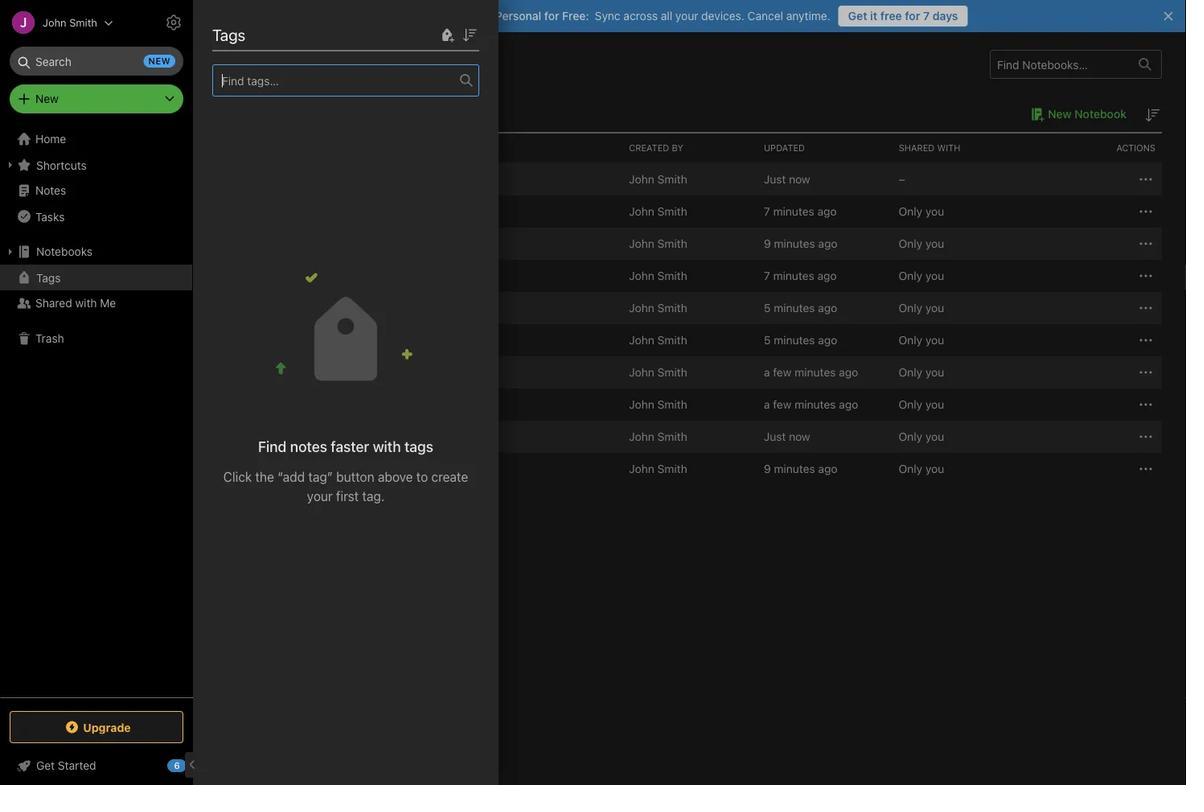 Task type: vqa. For each thing, say whether or not it's contained in the screenshot.
Replace
no



Task type: describe. For each thing, give the bounding box(es) containing it.
you for note 8 "row"
[[926, 398, 945, 411]]

5 for note 5 row
[[764, 333, 771, 347]]

home link
[[0, 126, 193, 152]]

Account field
[[0, 6, 113, 39]]

Sort field
[[460, 25, 479, 45]]

a for the "note 7" row at the top
[[764, 366, 770, 379]]

john smith for note 9 row
[[629, 430, 688, 443]]

minutes for note 3 row
[[773, 269, 815, 282]]

9 inside the note 9 button
[[295, 430, 302, 443]]

shared with me link
[[0, 290, 192, 316]]

ago inside note 8 "row"
[[839, 398, 859, 411]]

john smith inside john smith field
[[43, 16, 97, 29]]

john for note 1 row
[[629, 205, 655, 218]]

6
[[174, 761, 180, 771]]

john for note 2 row
[[629, 237, 655, 250]]

get for get it free for 7 days
[[848, 9, 868, 23]]

things to do
[[267, 462, 332, 476]]

7 minutes ago for note 3 row
[[764, 269, 837, 282]]

updated button
[[758, 134, 893, 162]]

only for note 1 row
[[899, 205, 923, 218]]

john smith for the 'note 4' row
[[629, 301, 688, 315]]

few for the "note 7" row at the top
[[773, 366, 792, 379]]

tag"
[[308, 469, 333, 484]]

personal
[[495, 9, 542, 23]]

smith for things to do "row"
[[658, 462, 688, 475]]

get started
[[36, 759, 96, 772]]

minutes for things to do "row"
[[774, 462, 815, 475]]

created by button
[[623, 134, 758, 162]]

now for only you
[[789, 430, 811, 443]]

john smith for note 1 row
[[629, 205, 688, 218]]

find
[[258, 438, 287, 455]]

only for note 3 row
[[899, 269, 923, 282]]

first notebook row
[[217, 163, 1162, 195]]

new for new notebook
[[1048, 107, 1072, 121]]

new notebook button
[[1026, 105, 1127, 124]]

smith for note 3 row
[[658, 269, 688, 282]]

only for things to do "row"
[[899, 462, 923, 475]]

anytime.
[[787, 9, 831, 23]]

you for things to do "row"
[[926, 462, 945, 475]]

note for note 7
[[267, 366, 292, 379]]

smith for note 1 row
[[658, 205, 688, 218]]

ago for note 5 row
[[818, 333, 838, 347]]

smith for note 8 "row"
[[658, 398, 688, 411]]

get it free for 7 days
[[848, 9, 958, 23]]

7 inside note 3 row
[[764, 269, 770, 282]]

notes
[[290, 438, 327, 455]]

smith for note 2 row
[[658, 237, 688, 250]]

only you for note 5 row
[[899, 333, 945, 347]]

note 7
[[267, 366, 301, 379]]

tags inside button
[[36, 271, 61, 284]]

minutes for the 'note 4' row
[[774, 301, 815, 315]]

tree containing home
[[0, 126, 193, 697]]

shared with button
[[893, 134, 1027, 162]]

get it free for 7 days button
[[839, 6, 968, 27]]

only you for things to do "row"
[[899, 462, 945, 475]]

settings image
[[164, 13, 183, 32]]

minutes inside the "note 7" row
[[795, 366, 836, 379]]

for for free:
[[545, 9, 559, 23]]

john smith for note 8 "row"
[[629, 398, 688, 411]]

your for first
[[307, 488, 333, 504]]

free:
[[562, 9, 589, 23]]

john smith for note 2 row
[[629, 237, 688, 250]]

smith for note 9 row
[[658, 430, 688, 443]]

1 horizontal spatial with
[[373, 438, 401, 455]]

days
[[933, 9, 958, 23]]

Search text field
[[21, 47, 172, 76]]

john for things to do "row"
[[629, 462, 655, 475]]

a few minutes ago for note 8 "row"
[[764, 398, 859, 411]]

new search field
[[21, 47, 175, 76]]

ago for things to do "row"
[[818, 462, 838, 475]]

new button
[[10, 84, 183, 113]]

john smith for note 5 row
[[629, 333, 688, 347]]

note 9 button
[[244, 427, 302, 446]]

note 5 row
[[217, 324, 1162, 356]]

tags
[[405, 438, 434, 455]]

smith inside field
[[69, 16, 97, 29]]

updated
[[764, 143, 805, 153]]

smith for the "note 7" row at the top
[[658, 366, 688, 379]]

3
[[295, 269, 302, 283]]

only you for note 1 row
[[899, 205, 945, 218]]

shared
[[899, 143, 935, 153]]

only for the 'note 4' row
[[899, 301, 923, 315]]

upgrade button
[[10, 711, 183, 743]]

only you for note 3 row
[[899, 269, 945, 282]]

note for note 9
[[267, 430, 292, 443]]

evernote
[[445, 9, 492, 23]]

tags button
[[0, 265, 192, 290]]

started
[[58, 759, 96, 772]]

note for note 3
[[267, 269, 292, 283]]

5 minutes ago for the 'note 4' row
[[764, 301, 838, 315]]

9 for note 2 row
[[764, 237, 771, 250]]

your for devices.
[[676, 9, 699, 23]]

things to do row
[[217, 453, 1162, 485]]

note 3 row
[[217, 260, 1162, 292]]

click to collapse image
[[187, 755, 199, 775]]

home
[[35, 132, 66, 146]]

john for note 5 row
[[629, 333, 655, 347]]

7 inside note 7 button
[[295, 366, 301, 379]]

note 2 row
[[217, 228, 1162, 260]]

john smith for first notebook row
[[629, 173, 688, 186]]

john smith for things to do "row"
[[629, 462, 688, 475]]

few for note 8 "row"
[[773, 398, 792, 411]]

to inside click the "add tag" button above to create your first tag.
[[417, 469, 428, 484]]

notes link
[[0, 178, 192, 204]]

the
[[255, 469, 274, 484]]

free
[[881, 9, 902, 23]]

created
[[629, 143, 670, 153]]

click
[[223, 469, 252, 484]]

note 7 button
[[244, 363, 301, 382]]

note 3
[[267, 269, 302, 283]]

john for first notebook row
[[629, 173, 655, 186]]

new
[[148, 56, 171, 66]]

a few minutes ago for the "note 7" row at the top
[[764, 366, 859, 379]]

try evernote personal for free: sync across all your devices. cancel anytime.
[[425, 9, 831, 23]]

actions button
[[1027, 134, 1162, 162]]

only for the "note 7" row at the top
[[899, 366, 923, 379]]

7 inside note 1 row
[[764, 205, 770, 218]]

john for the 'note 4' row
[[629, 301, 655, 315]]

try
[[425, 9, 442, 23]]

"add
[[278, 469, 305, 484]]

notebooks element
[[193, 32, 1187, 785]]

across
[[624, 9, 658, 23]]

just for –
[[764, 173, 786, 186]]

now for –
[[789, 173, 811, 186]]

john for note 8 "row"
[[629, 398, 655, 411]]

just now for –
[[764, 173, 811, 186]]

minutes for note 1 row
[[773, 205, 815, 218]]

ago inside the "note 7" row
[[839, 366, 859, 379]]

note 9 row
[[217, 421, 1162, 453]]

created by
[[629, 143, 684, 153]]

you for note 2 row
[[926, 237, 945, 250]]

only you for the 'note 4' row
[[899, 301, 945, 315]]

ago for note 2 row
[[818, 237, 838, 250]]

smith for first notebook row
[[658, 173, 688, 186]]

upgrade
[[83, 721, 131, 734]]

9 for things to do "row"
[[764, 462, 771, 475]]

note 8 row
[[217, 389, 1162, 421]]



Task type: locate. For each thing, give the bounding box(es) containing it.
get inside help and learning task checklist field
[[36, 759, 55, 772]]

2 for from the left
[[905, 9, 921, 23]]

minutes inside things to do "row"
[[774, 462, 815, 475]]

new up home
[[35, 92, 59, 105]]

with left me on the top of page
[[75, 296, 97, 310]]

1 a few minutes ago from the top
[[764, 366, 859, 379]]

john smith
[[43, 16, 97, 29], [629, 173, 688, 186], [629, 205, 688, 218], [629, 237, 688, 250], [629, 269, 688, 282], [629, 301, 688, 315], [629, 333, 688, 347], [629, 366, 688, 379], [629, 398, 688, 411], [629, 430, 688, 443], [629, 462, 688, 475]]

it
[[871, 9, 878, 23]]

your right "all"
[[676, 9, 699, 23]]

0 vertical spatial 5
[[764, 301, 771, 315]]

1 5 minutes ago from the top
[[764, 301, 838, 315]]

1 7 minutes ago from the top
[[764, 205, 837, 218]]

0 vertical spatial few
[[773, 366, 792, 379]]

faster
[[331, 438, 369, 455]]

6 only from the top
[[899, 366, 923, 379]]

1 vertical spatial 9
[[295, 430, 302, 443]]

new left notebook at the top of the page
[[1048, 107, 1072, 121]]

3 only you from the top
[[899, 269, 945, 282]]

john down first notebook row
[[629, 205, 655, 218]]

create new tag image
[[438, 25, 457, 45]]

things to do button
[[244, 459, 332, 479]]

note 4 row
[[217, 292, 1162, 324]]

9
[[764, 237, 771, 250], [295, 430, 302, 443], [764, 462, 771, 475]]

smith inside note 8 "row"
[[658, 398, 688, 411]]

ago
[[818, 205, 837, 218], [818, 237, 838, 250], [818, 269, 837, 282], [818, 301, 838, 315], [818, 333, 838, 347], [839, 366, 859, 379], [839, 398, 859, 411], [818, 462, 838, 475]]

9 only from the top
[[899, 462, 923, 475]]

smith inside first notebook row
[[658, 173, 688, 186]]

john smith down note 3 row
[[629, 301, 688, 315]]

john inside field
[[43, 16, 66, 29]]

smith down the "note 7" row at the top
[[658, 398, 688, 411]]

john smith down note 1 row
[[629, 237, 688, 250]]

3 note from the top
[[267, 430, 292, 443]]

cancel
[[748, 9, 783, 23]]

minutes for note 5 row
[[774, 333, 815, 347]]

1 horizontal spatial tags
[[212, 25, 246, 44]]

new inside button
[[1048, 107, 1072, 121]]

minutes inside note 5 row
[[774, 333, 815, 347]]

only you
[[899, 205, 945, 218], [899, 237, 945, 250], [899, 269, 945, 282], [899, 301, 945, 315], [899, 333, 945, 347], [899, 366, 945, 379], [899, 398, 945, 411], [899, 430, 945, 443], [899, 462, 945, 475]]

5 for the 'note 4' row
[[764, 301, 771, 315]]

only
[[899, 205, 923, 218], [899, 237, 923, 250], [899, 269, 923, 282], [899, 301, 923, 315], [899, 333, 923, 347], [899, 366, 923, 379], [899, 398, 923, 411], [899, 430, 923, 443], [899, 462, 923, 475]]

you for the 'note 4' row
[[926, 301, 945, 315]]

john smith for note 3 row
[[629, 269, 688, 282]]

john inside note 1 row
[[629, 205, 655, 218]]

to
[[305, 462, 316, 476], [417, 469, 428, 484]]

click the "add tag" button above to create your first tag.
[[223, 469, 468, 504]]

smith down note 5 row
[[658, 366, 688, 379]]

0 horizontal spatial notebooks
[[36, 245, 93, 258]]

shortcuts button
[[0, 152, 192, 178]]

shared
[[35, 296, 72, 310]]

2 only from the top
[[899, 237, 923, 250]]

0 vertical spatial new
[[35, 92, 59, 105]]

john smith inside note 8 "row"
[[629, 398, 688, 411]]

above
[[378, 469, 413, 484]]

few
[[773, 366, 792, 379], [773, 398, 792, 411]]

a
[[764, 366, 770, 379], [764, 398, 770, 411]]

9 you from the top
[[926, 462, 945, 475]]

0 vertical spatial 5 minutes ago
[[764, 301, 838, 315]]

only you inside the 'note 4' row
[[899, 301, 945, 315]]

1 vertical spatial now
[[789, 430, 811, 443]]

7 minutes ago
[[764, 205, 837, 218], [764, 269, 837, 282]]

1 a from the top
[[764, 366, 770, 379]]

tasks button
[[0, 204, 192, 229]]

1 vertical spatial note
[[267, 366, 292, 379]]

5 only you from the top
[[899, 333, 945, 347]]

9 only you from the top
[[899, 462, 945, 475]]

Help and Learning task checklist field
[[0, 753, 193, 779]]

few inside the "note 7" row
[[773, 366, 792, 379]]

only for note 5 row
[[899, 333, 923, 347]]

minutes inside the 'note 4' row
[[774, 301, 815, 315]]

ago for note 3 row
[[818, 269, 837, 282]]

7 inside get it free for 7 days 'button'
[[924, 9, 930, 23]]

john down created
[[629, 173, 655, 186]]

smith down the 'note 4' row
[[658, 333, 688, 347]]

to right above
[[417, 469, 428, 484]]

0 vertical spatial notebooks
[[217, 55, 294, 74]]

find notes faster with tags
[[258, 438, 434, 455]]

a few minutes ago inside note 8 "row"
[[764, 398, 859, 411]]

only inside note 9 row
[[899, 430, 923, 443]]

a for note 8 "row"
[[764, 398, 770, 411]]

john down note 8 "row"
[[629, 430, 655, 443]]

john smith down note 2 row
[[629, 269, 688, 282]]

ago inside note 3 row
[[818, 269, 837, 282]]

9 inside things to do "row"
[[764, 462, 771, 475]]

0 horizontal spatial for
[[545, 9, 559, 23]]

2 just from the top
[[764, 430, 786, 443]]

now inside note 9 row
[[789, 430, 811, 443]]

5 minutes ago for note 5 row
[[764, 333, 838, 347]]

get
[[848, 9, 868, 23], [36, 759, 55, 772]]

minutes
[[773, 205, 815, 218], [774, 237, 815, 250], [773, 269, 815, 282], [774, 301, 815, 315], [774, 333, 815, 347], [795, 366, 836, 379], [795, 398, 836, 411], [774, 462, 815, 475]]

sort options image
[[460, 25, 479, 45]]

0 vertical spatial a
[[764, 366, 770, 379]]

you inside note 8 "row"
[[926, 398, 945, 411]]

only inside the 'note 4' row
[[899, 301, 923, 315]]

tasks
[[35, 210, 65, 223]]

get for get started
[[36, 759, 55, 772]]

1 horizontal spatial notebooks
[[217, 55, 294, 74]]

you inside note 9 row
[[926, 430, 945, 443]]

john smith inside the 'note 4' row
[[629, 301, 688, 315]]

1 vertical spatial 5 minutes ago
[[764, 333, 838, 347]]

0 horizontal spatial new
[[35, 92, 59, 105]]

ago inside note 5 row
[[818, 333, 838, 347]]

just inside first notebook row
[[764, 173, 786, 186]]

trash
[[35, 332, 64, 345]]

john smith down first notebook row
[[629, 205, 688, 218]]

2 7 minutes ago from the top
[[764, 269, 837, 282]]

smith up "search" text box
[[69, 16, 97, 29]]

1 vertical spatial a few minutes ago
[[764, 398, 859, 411]]

to inside button
[[305, 462, 316, 476]]

just inside note 9 row
[[764, 430, 786, 443]]

john smith inside things to do "row"
[[629, 462, 688, 475]]

smith down note 9 row
[[658, 462, 688, 475]]

1 vertical spatial tags
[[36, 271, 61, 284]]

0 vertical spatial 9
[[764, 237, 771, 250]]

just now for only you
[[764, 430, 811, 443]]

notebooks
[[217, 55, 294, 74], [36, 245, 93, 258]]

only you for note 9 row
[[899, 430, 945, 443]]

john inside first notebook row
[[629, 173, 655, 186]]

ago for note 1 row
[[818, 205, 837, 218]]

minutes inside note 8 "row"
[[795, 398, 836, 411]]

minutes for note 2 row
[[774, 237, 815, 250]]

1 vertical spatial 7 minutes ago
[[764, 269, 837, 282]]

note up note 9
[[267, 366, 292, 379]]

for right free
[[905, 9, 921, 23]]

note inside note 7 button
[[267, 366, 292, 379]]

1 vertical spatial 5
[[764, 333, 771, 347]]

1 vertical spatial just
[[764, 430, 786, 443]]

your
[[676, 9, 699, 23], [307, 488, 333, 504]]

notes
[[35, 184, 66, 197]]

a inside note 8 "row"
[[764, 398, 770, 411]]

row group
[[217, 163, 1162, 485]]

john down note 3 row
[[629, 301, 655, 315]]

9 inside note 2 row
[[764, 237, 771, 250]]

only for note 8 "row"
[[899, 398, 923, 411]]

john up "search" text box
[[43, 16, 66, 29]]

only inside note 3 row
[[899, 269, 923, 282]]

you inside note 3 row
[[926, 269, 945, 282]]

3 only from the top
[[899, 269, 923, 282]]

note up things
[[267, 430, 292, 443]]

trash link
[[0, 326, 192, 352]]

1 vertical spatial few
[[773, 398, 792, 411]]

7 minutes ago inside note 3 row
[[764, 269, 837, 282]]

you for the "note 7" row at the top
[[926, 366, 945, 379]]

smith inside note 9 row
[[658, 430, 688, 443]]

john smith for the "note 7" row at the top
[[629, 366, 688, 379]]

tag.
[[362, 488, 385, 504]]

you inside note 2 row
[[926, 237, 945, 250]]

to left the do
[[305, 462, 316, 476]]

1 now from the top
[[789, 173, 811, 186]]

john inside the 'note 4' row
[[629, 301, 655, 315]]

john smith inside note 5 row
[[629, 333, 688, 347]]

only you for the "note 7" row at the top
[[899, 366, 945, 379]]

0 vertical spatial note
[[267, 269, 292, 283]]

sync
[[595, 9, 621, 23]]

you for note 3 row
[[926, 269, 945, 282]]

1 5 from the top
[[764, 301, 771, 315]]

john for note 9 row
[[629, 430, 655, 443]]

1 vertical spatial just now
[[764, 430, 811, 443]]

8 only you from the top
[[899, 430, 945, 443]]

john smith down note 9 row
[[629, 462, 688, 475]]

0 vertical spatial with
[[75, 296, 97, 310]]

2 vertical spatial 9
[[764, 462, 771, 475]]

ago inside the 'note 4' row
[[818, 301, 838, 315]]

2 only you from the top
[[899, 237, 945, 250]]

1 horizontal spatial new
[[1048, 107, 1072, 121]]

john smith inside note 1 row
[[629, 205, 688, 218]]

row group containing john smith
[[217, 163, 1162, 485]]

only you inside note 1 row
[[899, 205, 945, 218]]

get inside 'button'
[[848, 9, 868, 23]]

create
[[432, 469, 468, 484]]

Find tags… text field
[[213, 70, 460, 91]]

you
[[926, 205, 945, 218], [926, 237, 945, 250], [926, 269, 945, 282], [926, 301, 945, 315], [926, 333, 945, 347], [926, 366, 945, 379], [926, 398, 945, 411], [926, 430, 945, 443], [926, 462, 945, 475]]

smith down note 3 row
[[658, 301, 688, 315]]

1 horizontal spatial your
[[676, 9, 699, 23]]

1 horizontal spatial for
[[905, 9, 921, 23]]

1 vertical spatial 9 minutes ago
[[764, 462, 838, 475]]

0 vertical spatial 9 minutes ago
[[764, 237, 838, 250]]

1 only you from the top
[[899, 205, 945, 218]]

for for 7
[[905, 9, 921, 23]]

now inside first notebook row
[[789, 173, 811, 186]]

7 minutes ago for note 1 row
[[764, 205, 837, 218]]

only you for note 8 "row"
[[899, 398, 945, 411]]

smith down note 2 row
[[658, 269, 688, 282]]

6 you from the top
[[926, 366, 945, 379]]

4 only you from the top
[[899, 301, 945, 315]]

–
[[899, 173, 905, 186]]

you inside things to do "row"
[[926, 462, 945, 475]]

only inside note 8 "row"
[[899, 398, 923, 411]]

john smith down note 8 "row"
[[629, 430, 688, 443]]

tags up the shared
[[36, 271, 61, 284]]

smith inside the "note 7" row
[[658, 366, 688, 379]]

only you inside note 8 "row"
[[899, 398, 945, 411]]

8 you from the top
[[926, 430, 945, 443]]

john inside the "note 7" row
[[629, 366, 655, 379]]

ago inside note 2 row
[[818, 237, 838, 250]]

new notebook
[[1048, 107, 1127, 121]]

john smith up "search" text box
[[43, 16, 97, 29]]

5 only from the top
[[899, 333, 923, 347]]

1 horizontal spatial to
[[417, 469, 428, 484]]

1 vertical spatial get
[[36, 759, 55, 772]]

9 minutes ago for note 2 row
[[764, 237, 838, 250]]

for
[[545, 9, 559, 23], [905, 9, 921, 23]]

just for only you
[[764, 430, 786, 443]]

smith inside note 3 row
[[658, 269, 688, 282]]

ago inside things to do "row"
[[818, 462, 838, 475]]

notebook
[[1075, 107, 1127, 121]]

minutes inside note 3 row
[[773, 269, 815, 282]]

7 you from the top
[[926, 398, 945, 411]]

john down note 1 row
[[629, 237, 655, 250]]

1 only from the top
[[899, 205, 923, 218]]

john down note 2 row
[[629, 269, 655, 282]]

you for note 5 row
[[926, 333, 945, 347]]

2 now from the top
[[789, 430, 811, 443]]

1 vertical spatial notebooks
[[36, 245, 93, 258]]

1 9 minutes ago from the top
[[764, 237, 838, 250]]

for inside 'button'
[[905, 9, 921, 23]]

1 for from the left
[[545, 9, 559, 23]]

note
[[267, 269, 292, 283], [267, 366, 292, 379], [267, 430, 292, 443]]

john down note 5 row
[[629, 366, 655, 379]]

you inside note 1 row
[[926, 205, 945, 218]]

smith down note 8 "row"
[[658, 430, 688, 443]]

9 minutes ago inside things to do "row"
[[764, 462, 838, 475]]

5 inside the 'note 4' row
[[764, 301, 771, 315]]

9 minutes ago for things to do "row"
[[764, 462, 838, 475]]

get left "it"
[[848, 9, 868, 23]]

a few minutes ago
[[764, 366, 859, 379], [764, 398, 859, 411]]

john smith down note 5 row
[[629, 366, 688, 379]]

1 you from the top
[[926, 205, 945, 218]]

smith for the 'note 4' row
[[658, 301, 688, 315]]

2 5 from the top
[[764, 333, 771, 347]]

2 just now from the top
[[764, 430, 811, 443]]

2 vertical spatial note
[[267, 430, 292, 443]]

0 horizontal spatial tags
[[36, 271, 61, 284]]

smith down note 1 row
[[658, 237, 688, 250]]

only inside the "note 7" row
[[899, 366, 923, 379]]

7 only you from the top
[[899, 398, 945, 411]]

only inside note 2 row
[[899, 237, 923, 250]]

for left the free:
[[545, 9, 559, 23]]

0 vertical spatial just
[[764, 173, 786, 186]]

john
[[43, 16, 66, 29], [629, 173, 655, 186], [629, 205, 655, 218], [629, 237, 655, 250], [629, 269, 655, 282], [629, 301, 655, 315], [629, 333, 655, 347], [629, 366, 655, 379], [629, 398, 655, 411], [629, 430, 655, 443], [629, 462, 655, 475]]

tags right settings icon
[[212, 25, 246, 44]]

new
[[35, 92, 59, 105], [1048, 107, 1072, 121]]

new for new
[[35, 92, 59, 105]]

just now inside note 9 row
[[764, 430, 811, 443]]

only inside things to do "row"
[[899, 462, 923, 475]]

2 few from the top
[[773, 398, 792, 411]]

your down tag"
[[307, 488, 333, 504]]

2 5 minutes ago from the top
[[764, 333, 838, 347]]

do
[[319, 462, 332, 476]]

john for note 3 row
[[629, 269, 655, 282]]

notebooks link
[[0, 239, 192, 265]]

1 note from the top
[[267, 269, 292, 283]]

tree
[[0, 126, 193, 697]]

smith for note 5 row
[[658, 333, 688, 347]]

0 vertical spatial a few minutes ago
[[764, 366, 859, 379]]

smith down by
[[658, 173, 688, 186]]

shortcuts
[[36, 158, 87, 172]]

smith down first notebook row
[[658, 205, 688, 218]]

a inside the "note 7" row
[[764, 366, 770, 379]]

all
[[661, 9, 673, 23]]

john smith down 'created by'
[[629, 173, 688, 186]]

1 vertical spatial with
[[373, 438, 401, 455]]

only you inside note 2 row
[[899, 237, 945, 250]]

2 you from the top
[[926, 237, 945, 250]]

1 vertical spatial your
[[307, 488, 333, 504]]

your inside click the "add tag" button above to create your first tag.
[[307, 488, 333, 504]]

ago for the 'note 4' row
[[818, 301, 838, 315]]

new inside popup button
[[35, 92, 59, 105]]

john smith down the 'note 4' row
[[629, 333, 688, 347]]

just now
[[764, 173, 811, 186], [764, 430, 811, 443]]

tags
[[212, 25, 246, 44], [36, 271, 61, 284]]

only you inside note 5 row
[[899, 333, 945, 347]]

get left started
[[36, 759, 55, 772]]

5 you from the top
[[926, 333, 945, 347]]

with up above
[[373, 438, 401, 455]]

you for note 1 row
[[926, 205, 945, 218]]

1 just from the top
[[764, 173, 786, 186]]

0 vertical spatial now
[[789, 173, 811, 186]]

note 9
[[267, 430, 302, 443]]

a few minutes ago inside the "note 7" row
[[764, 366, 859, 379]]

9 minutes ago
[[764, 237, 838, 250], [764, 462, 838, 475]]

0 vertical spatial 7 minutes ago
[[764, 205, 837, 218]]

just now inside first notebook row
[[764, 173, 811, 186]]

with
[[938, 143, 961, 153]]

john smith inside note 9 row
[[629, 430, 688, 443]]

john smith inside first notebook row
[[629, 173, 688, 186]]

john down note 9 row
[[629, 462, 655, 475]]

0 vertical spatial just now
[[764, 173, 811, 186]]

0 horizontal spatial with
[[75, 296, 97, 310]]

shared with
[[899, 143, 961, 153]]

only inside note 1 row
[[899, 205, 923, 218]]

6 only you from the top
[[899, 366, 945, 379]]

john down the 'note 4' row
[[629, 333, 655, 347]]

4 you from the top
[[926, 301, 945, 315]]

0 vertical spatial your
[[676, 9, 699, 23]]

smith inside the 'note 4' row
[[658, 301, 688, 315]]

you for note 9 row
[[926, 430, 945, 443]]

2 a from the top
[[764, 398, 770, 411]]

first
[[336, 488, 359, 504]]

only for note 2 row
[[899, 237, 923, 250]]

9 minutes ago inside note 2 row
[[764, 237, 838, 250]]

only for note 9 row
[[899, 430, 923, 443]]

note 7 row
[[217, 356, 1162, 389]]

4 only from the top
[[899, 301, 923, 315]]

john smith inside the "note 7" row
[[629, 366, 688, 379]]

button
[[336, 469, 375, 484]]

1 vertical spatial new
[[1048, 107, 1072, 121]]

5 minutes ago inside the 'note 4' row
[[764, 301, 838, 315]]

1 just now from the top
[[764, 173, 811, 186]]

expand notebooks image
[[4, 245, 17, 258]]

me
[[100, 296, 116, 310]]

0 horizontal spatial get
[[36, 759, 55, 772]]

row group inside notebooks element
[[217, 163, 1162, 485]]

1 few from the top
[[773, 366, 792, 379]]

3 you from the top
[[926, 269, 945, 282]]

you inside the "note 7" row
[[926, 366, 945, 379]]

1 horizontal spatial get
[[848, 9, 868, 23]]

2 9 minutes ago from the top
[[764, 462, 838, 475]]

by
[[672, 143, 684, 153]]

note inside button
[[267, 430, 292, 443]]

0 vertical spatial tags
[[212, 25, 246, 44]]

0 vertical spatial get
[[848, 9, 868, 23]]

john inside note 9 row
[[629, 430, 655, 443]]

john inside things to do "row"
[[629, 462, 655, 475]]

0 horizontal spatial to
[[305, 462, 316, 476]]

smith inside note 1 row
[[658, 205, 688, 218]]

5 inside row
[[764, 333, 771, 347]]

0 horizontal spatial your
[[307, 488, 333, 504]]

only you for note 2 row
[[899, 237, 945, 250]]

john inside note 2 row
[[629, 237, 655, 250]]

ago inside note 1 row
[[818, 205, 837, 218]]

only you inside the "note 7" row
[[899, 366, 945, 379]]

things
[[267, 462, 302, 476]]

2 note from the top
[[267, 366, 292, 379]]

you inside the 'note 4' row
[[926, 301, 945, 315]]

shared with me
[[35, 296, 116, 310]]

8 only from the top
[[899, 430, 923, 443]]

john smith inside note 3 row
[[629, 269, 688, 282]]

note left 3
[[267, 269, 292, 283]]

5
[[764, 301, 771, 315], [764, 333, 771, 347]]

john down the "note 7" row at the top
[[629, 398, 655, 411]]

smith inside note 5 row
[[658, 333, 688, 347]]

you inside note 5 row
[[926, 333, 945, 347]]

only you inside note 9 row
[[899, 430, 945, 443]]

2 a few minutes ago from the top
[[764, 398, 859, 411]]

smith
[[69, 16, 97, 29], [658, 173, 688, 186], [658, 205, 688, 218], [658, 237, 688, 250], [658, 269, 688, 282], [658, 301, 688, 315], [658, 333, 688, 347], [658, 366, 688, 379], [658, 398, 688, 411], [658, 430, 688, 443], [658, 462, 688, 475]]

john smith down the "note 7" row at the top
[[629, 398, 688, 411]]

Find Notebooks… text field
[[991, 51, 1129, 77]]

7 only from the top
[[899, 398, 923, 411]]

actions
[[1117, 143, 1156, 153]]

1 vertical spatial a
[[764, 398, 770, 411]]

only you inside note 3 row
[[899, 269, 945, 282]]

john for the "note 7" row at the top
[[629, 366, 655, 379]]

with
[[75, 296, 97, 310], [373, 438, 401, 455]]

note 1 row
[[217, 195, 1162, 228]]

devices.
[[702, 9, 745, 23]]



